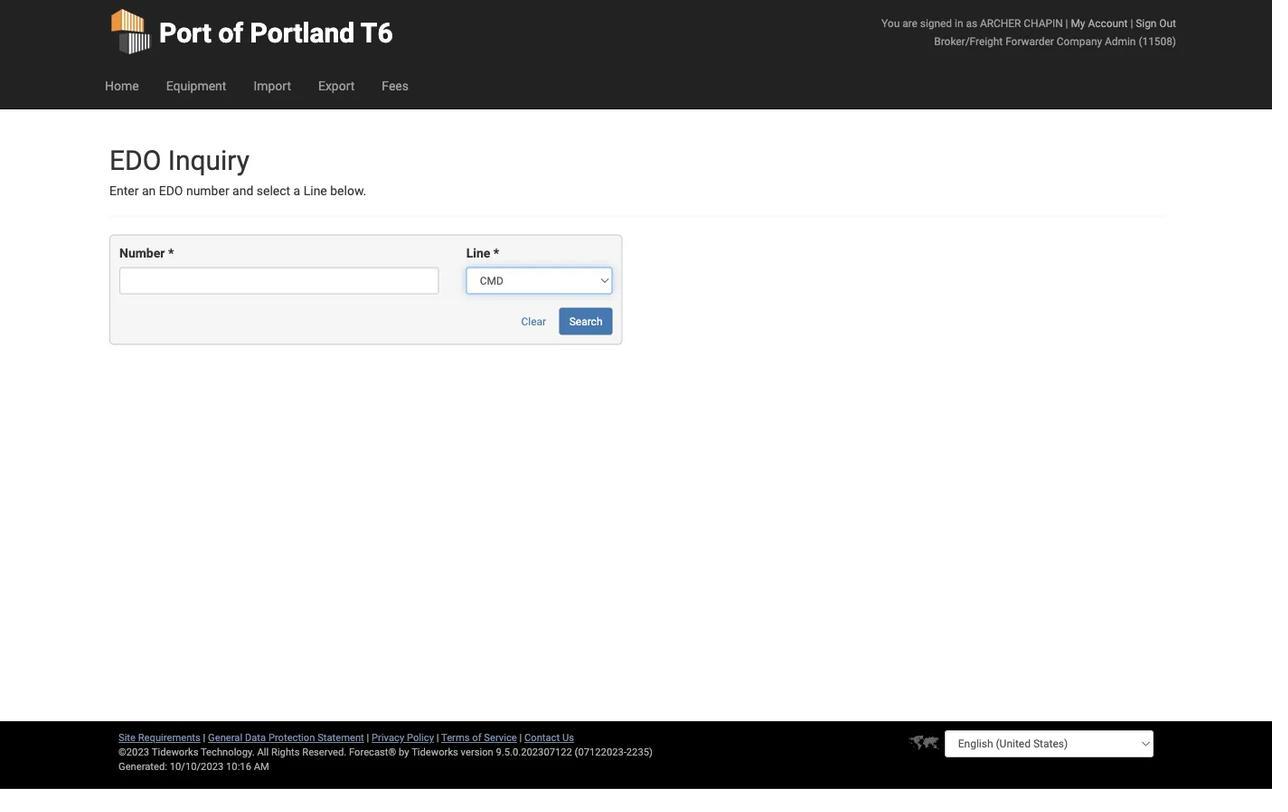 Task type: locate. For each thing, give the bounding box(es) containing it.
company
[[1057, 35, 1103, 47]]

of right the port
[[218, 17, 243, 49]]

0 horizontal spatial of
[[218, 17, 243, 49]]

port of portland t6
[[159, 17, 393, 49]]

0 vertical spatial line
[[304, 184, 327, 199]]

1 vertical spatial line
[[467, 246, 491, 261]]

*
[[168, 246, 174, 261], [494, 246, 500, 261]]

portland
[[250, 17, 355, 49]]

fees button
[[369, 63, 423, 109]]

number
[[119, 246, 165, 261]]

| left my
[[1066, 17, 1069, 29]]

2 * from the left
[[494, 246, 500, 261]]

archer
[[981, 17, 1022, 29]]

broker/freight
[[935, 35, 1004, 47]]

edo
[[109, 144, 161, 176], [159, 184, 183, 199]]

version
[[461, 747, 494, 759]]

clear
[[522, 315, 547, 328]]

contact
[[525, 732, 560, 744]]

|
[[1066, 17, 1069, 29], [1131, 17, 1134, 29], [203, 732, 206, 744], [367, 732, 369, 744], [437, 732, 439, 744], [520, 732, 522, 744]]

0 horizontal spatial line
[[304, 184, 327, 199]]

1 * from the left
[[168, 246, 174, 261]]

export
[[318, 78, 355, 93]]

| left sign
[[1131, 17, 1134, 29]]

| up 9.5.0.202307122
[[520, 732, 522, 744]]

| up the forecast® in the left of the page
[[367, 732, 369, 744]]

t6
[[361, 17, 393, 49]]

equipment button
[[153, 63, 240, 109]]

| up tideworks
[[437, 732, 439, 744]]

line
[[304, 184, 327, 199], [467, 246, 491, 261]]

edo right an
[[159, 184, 183, 199]]

number
[[186, 184, 229, 199]]

©2023 tideworks
[[119, 747, 199, 759]]

search button
[[560, 308, 613, 335]]

site
[[119, 732, 136, 744]]

of up version on the bottom left of the page
[[472, 732, 482, 744]]

and
[[233, 184, 254, 199]]

of
[[218, 17, 243, 49], [472, 732, 482, 744]]

admin
[[1106, 35, 1137, 47]]

port
[[159, 17, 212, 49]]

my
[[1072, 17, 1086, 29]]

generated:
[[119, 761, 167, 773]]

1 horizontal spatial of
[[472, 732, 482, 744]]

site requirements | general data protection statement | privacy policy | terms of service | contact us ©2023 tideworks technology. all rights reserved. forecast® by tideworks version 9.5.0.202307122 (07122023-2235) generated: 10/10/2023 10:16 am
[[119, 732, 653, 773]]

are
[[903, 17, 918, 29]]

1 horizontal spatial *
[[494, 246, 500, 261]]

search
[[570, 315, 603, 328]]

0 vertical spatial edo
[[109, 144, 161, 176]]

account
[[1089, 17, 1129, 29]]

below.
[[330, 184, 367, 199]]

import
[[254, 78, 291, 93]]

export button
[[305, 63, 369, 109]]

enter
[[109, 184, 139, 199]]

10:16
[[226, 761, 251, 773]]

(11508)
[[1139, 35, 1177, 47]]

site requirements link
[[119, 732, 201, 744]]

home button
[[91, 63, 153, 109]]

terms of service link
[[442, 732, 517, 744]]

tideworks
[[412, 747, 459, 759]]

edo up enter
[[109, 144, 161, 176]]

line *
[[467, 246, 500, 261]]

1 vertical spatial of
[[472, 732, 482, 744]]

(07122023-
[[575, 747, 627, 759]]

clear button
[[512, 308, 557, 335]]

am
[[254, 761, 269, 773]]

0 horizontal spatial *
[[168, 246, 174, 261]]



Task type: vqa. For each thing, say whether or not it's contained in the screenshot.
up on the left of the page
no



Task type: describe. For each thing, give the bounding box(es) containing it.
as
[[967, 17, 978, 29]]

signed
[[921, 17, 953, 29]]

of inside site requirements | general data protection statement | privacy policy | terms of service | contact us ©2023 tideworks technology. all rights reserved. forecast® by tideworks version 9.5.0.202307122 (07122023-2235) generated: 10/10/2023 10:16 am
[[472, 732, 482, 744]]

number *
[[119, 246, 174, 261]]

you
[[882, 17, 900, 29]]

my account link
[[1072, 17, 1129, 29]]

sign out link
[[1137, 17, 1177, 29]]

home
[[105, 78, 139, 93]]

requirements
[[138, 732, 201, 744]]

privacy policy link
[[372, 732, 434, 744]]

by
[[399, 747, 409, 759]]

an
[[142, 184, 156, 199]]

sign
[[1137, 17, 1158, 29]]

1 vertical spatial edo
[[159, 184, 183, 199]]

import button
[[240, 63, 305, 109]]

edo inquiry enter an edo number and select a line below.
[[109, 144, 367, 199]]

* for line *
[[494, 246, 500, 261]]

2235)
[[627, 747, 653, 759]]

technology.
[[201, 747, 255, 759]]

equipment
[[166, 78, 227, 93]]

out
[[1160, 17, 1177, 29]]

1 horizontal spatial line
[[467, 246, 491, 261]]

select
[[257, 184, 291, 199]]

general
[[208, 732, 243, 744]]

in
[[955, 17, 964, 29]]

reserved.
[[302, 747, 347, 759]]

port of portland t6 link
[[109, 0, 393, 63]]

terms
[[442, 732, 470, 744]]

inquiry
[[168, 144, 250, 176]]

protection
[[269, 732, 315, 744]]

all
[[257, 747, 269, 759]]

0 vertical spatial of
[[218, 17, 243, 49]]

9.5.0.202307122
[[496, 747, 573, 759]]

| left general
[[203, 732, 206, 744]]

Number * text field
[[119, 267, 439, 294]]

service
[[484, 732, 517, 744]]

forecast®
[[349, 747, 397, 759]]

us
[[563, 732, 574, 744]]

statement
[[318, 732, 364, 744]]

fees
[[382, 78, 409, 93]]

10/10/2023
[[170, 761, 224, 773]]

data
[[245, 732, 266, 744]]

* for number *
[[168, 246, 174, 261]]

general data protection statement link
[[208, 732, 364, 744]]

privacy
[[372, 732, 405, 744]]

chapin
[[1024, 17, 1064, 29]]

you are signed in as archer chapin | my account | sign out broker/freight forwarder company admin (11508)
[[882, 17, 1177, 47]]

rights
[[271, 747, 300, 759]]

forwarder
[[1006, 35, 1055, 47]]

contact us link
[[525, 732, 574, 744]]

line inside edo inquiry enter an edo number and select a line below.
[[304, 184, 327, 199]]

a
[[294, 184, 301, 199]]

policy
[[407, 732, 434, 744]]



